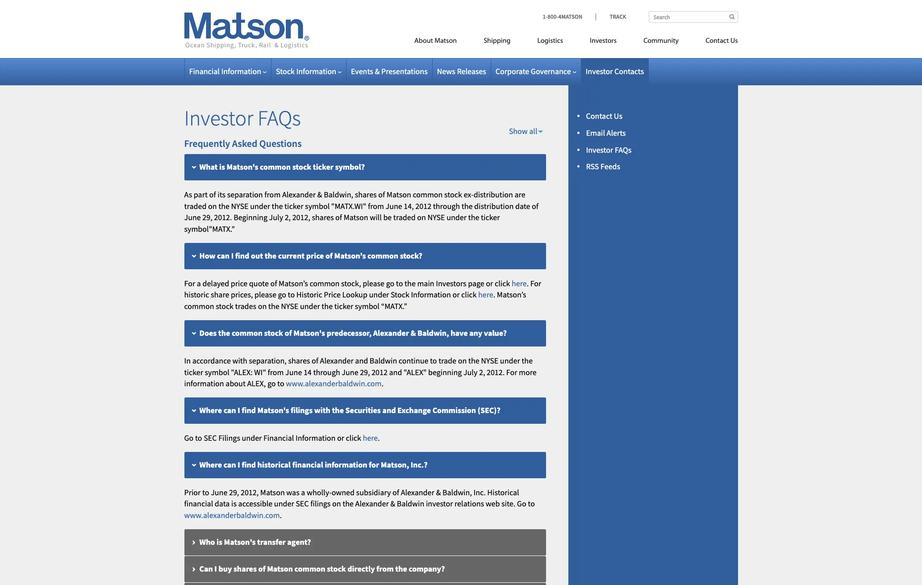 Task type: vqa. For each thing, say whether or not it's contained in the screenshot.
'Report'
no



Task type: describe. For each thing, give the bounding box(es) containing it.
matson's inside tab
[[294, 328, 325, 338]]

of down "matx.wi"
[[336, 212, 342, 223]]

go inside the where can i find matson's filings with the securities and exchange commission (sec)? tab panel
[[184, 433, 194, 443]]

community
[[644, 38, 679, 45]]

where can i find matson's filings with the securities and exchange commission (sec)? tab
[[184, 398, 546, 425]]

800-
[[548, 13, 559, 21]]

securities
[[346, 405, 381, 416]]

us inside top menu navigation
[[731, 38, 739, 45]]

events & presentations
[[351, 66, 428, 76]]

stock down questions
[[293, 162, 312, 172]]

june up be
[[386, 201, 403, 211]]

1 vertical spatial us
[[614, 111, 623, 121]]

go inside "prior to june 29, 2012, matson was a wholly-owned subsidiary of alexander & baldwin, inc. historical financial data is accessible under sec filings on the alexander & baldwin investor relations web site. go to www.alexanderbaldwin.com ."
[[518, 499, 527, 509]]

0 horizontal spatial financial
[[189, 66, 220, 76]]

to right the site.
[[528, 499, 535, 509]]

can i buy shares of matson common stock directly from the company?
[[200, 564, 445, 574]]

where can i find matson's filings with the securities and exchange commission (sec)?
[[200, 405, 501, 416]]

where for where can i find matson's filings with the securities and exchange commission (sec)?
[[200, 405, 222, 416]]

value?
[[484, 328, 507, 338]]

to right 'alex,'
[[278, 379, 285, 389]]

from inside in accordance with separation, shares of alexander and baldwin continue to trade on the nyse under the ticker symbol "alex: wi" from june 14 through june 29, 2012 and "alex" beginning july 2, 2012. for more information about alex, go to
[[268, 367, 284, 377]]

find for historical
[[242, 460, 256, 470]]

or inside the where can i find matson's filings with the securities and exchange commission (sec)? tab panel
[[337, 433, 345, 443]]

1 vertical spatial traded
[[394, 212, 416, 223]]

exchange
[[398, 405, 431, 416]]

stock inside as part of its separation from alexander & baldwin, shares of matson common stock ex-distribution are traded on the nyse under the ticker symbol "matx.wi" from june 14, 2012 through the distribution date of june 29, 2012. beginning july 2, 2012, shares of matson will be traded on nyse under the ticker symbol"matx."
[[445, 189, 463, 200]]

on right be
[[418, 212, 426, 223]]

to inside . for historic share prices, please go to historic price lookup under stock information or click
[[288, 290, 295, 300]]

from up "will"
[[368, 201, 384, 211]]

presentations
[[382, 66, 428, 76]]

shares inside in accordance with separation, shares of alexander and baldwin continue to trade on the nyse under the ticker symbol "alex: wi" from june 14 through june 29, 2012 and "alex" beginning july 2, 2012. for more information about alex, go to
[[288, 356, 310, 366]]

governance
[[531, 66, 571, 76]]

0 horizontal spatial stock
[[276, 66, 295, 76]]

click inside the where can i find matson's filings with the securities and exchange commission (sec)? tab panel
[[346, 433, 362, 443]]

the inside tab
[[218, 328, 230, 338]]

to left trade
[[430, 356, 437, 366]]

main
[[418, 278, 435, 289]]

alexander down subsidiary
[[356, 499, 389, 509]]

matson down "matx.wi"
[[344, 212, 369, 223]]

matson's down asked
[[227, 162, 259, 172]]

shipping link
[[471, 33, 524, 51]]

out
[[251, 251, 263, 261]]

14,
[[404, 201, 414, 211]]

contacts
[[615, 66, 645, 76]]

financial inside the where can i find matson's filings with the securities and exchange commission (sec)? tab panel
[[264, 433, 294, 443]]

www.alexanderbaldwin.com inside does the common stock of matson's predecessor, alexander & baldwin, have any value? "tab panel"
[[286, 379, 382, 389]]

accordance
[[192, 356, 231, 366]]

from right 'separation'
[[265, 189, 281, 200]]

nyse inside . matson's common stock trades on the nyse under the ticker symbol "matx."
[[281, 301, 299, 312]]

i for historical
[[238, 460, 240, 470]]

asked
[[232, 137, 258, 150]]

(sec)?
[[478, 405, 501, 416]]

i left the buy
[[215, 564, 217, 574]]

commission
[[433, 405, 477, 416]]

historical
[[258, 460, 291, 470]]

trade
[[439, 356, 457, 366]]

1-
[[543, 13, 548, 21]]

can for out
[[217, 251, 230, 261]]

matson inside "prior to june 29, 2012, matson was a wholly-owned subsidiary of alexander & baldwin, inc. historical financial data is accessible under sec filings on the alexander & baldwin investor relations web site. go to www.alexanderbaldwin.com ."
[[260, 487, 285, 498]]

symbol inside . matson's common stock trades on the nyse under the ticker symbol "matx."
[[355, 301, 380, 312]]

track link
[[596, 13, 627, 21]]

to inside the where can i find matson's filings with the securities and exchange commission (sec)? tab panel
[[195, 433, 202, 443]]

have
[[451, 328, 468, 338]]

predecessor,
[[327, 328, 372, 338]]

2, inside as part of its separation from alexander & baldwin, shares of matson common stock ex-distribution are traded on the nyse under the ticker symbol "matx.wi" from june 14, 2012 through the distribution date of june 29, 2012. beginning july 2, 2012, shares of matson will be traded on nyse under the ticker symbol"matx."
[[285, 212, 291, 223]]

wi"
[[254, 367, 266, 377]]

for
[[369, 460, 380, 470]]

was
[[287, 487, 300, 498]]

top menu navigation
[[375, 33, 739, 51]]

ex-
[[464, 189, 474, 200]]

here inside the where can i find matson's filings with the securities and exchange commission (sec)? tab panel
[[363, 433, 378, 443]]

price inside tab
[[306, 251, 324, 261]]

0 vertical spatial go
[[386, 278, 395, 289]]

symbol"matx."
[[184, 224, 235, 234]]

stock,
[[341, 278, 361, 289]]

filings inside tab
[[291, 405, 313, 416]]

go inside in accordance with separation, shares of alexander and baldwin continue to trade on the nyse under the ticker symbol "alex: wi" from june 14 through june 29, 2012 and "alex" beginning july 2, 2012. for more information about alex, go to
[[268, 379, 276, 389]]

. inside "prior to june 29, 2012, matson was a wholly-owned subsidiary of alexander & baldwin, inc. historical financial data is accessible under sec filings on the alexander & baldwin investor relations web site. go to www.alexanderbaldwin.com ."
[[280, 510, 282, 521]]

under inside . matson's common stock trades on the nyse under the ticker symbol "matx."
[[300, 301, 320, 312]]

investor contacts link
[[586, 66, 645, 76]]

0 horizontal spatial contact
[[587, 111, 613, 121]]

4matson
[[559, 13, 583, 21]]

of inside tab
[[285, 328, 292, 338]]

date
[[516, 201, 531, 211]]

1-800-4matson
[[543, 13, 583, 21]]

wholly-
[[307, 487, 332, 498]]

0 vertical spatial and
[[355, 356, 368, 366]]

common down questions
[[260, 162, 291, 172]]

14
[[304, 367, 312, 377]]

to right prior
[[202, 487, 209, 498]]

0 vertical spatial please
[[363, 278, 385, 289]]

1 horizontal spatial investor faqs
[[587, 145, 632, 155]]

to up "matx."
[[396, 278, 403, 289]]

of left its
[[209, 189, 216, 200]]

of right date
[[532, 201, 539, 211]]

common up "price" at the left of the page
[[310, 278, 340, 289]]

common left stock?
[[368, 251, 399, 261]]

how can i find out the current price of matson's common stock? tab
[[184, 243, 546, 270]]

investor faqs link
[[587, 145, 632, 155]]

1 horizontal spatial faqs
[[615, 145, 632, 155]]

. inside . for historic share prices, please go to historic price lookup under stock information or click
[[527, 278, 529, 289]]

2 horizontal spatial or
[[486, 278, 494, 289]]

corporate governance link
[[496, 66, 577, 76]]

lookup
[[343, 290, 368, 300]]

about matson
[[415, 38, 457, 45]]

under inside the where can i find matson's filings with the securities and exchange commission (sec)? tab panel
[[242, 433, 262, 443]]

0 horizontal spatial for
[[184, 278, 195, 289]]

from inside tab
[[377, 564, 394, 574]]

0 vertical spatial distribution
[[474, 189, 514, 200]]

. inside the where can i find matson's filings with the securities and exchange commission (sec)? tab panel
[[378, 433, 380, 443]]

sec inside "prior to june 29, 2012, matson was a wholly-owned subsidiary of alexander & baldwin, inc. historical financial data is accessible under sec filings on the alexander & baldwin investor relations web site. go to www.alexanderbaldwin.com ."
[[296, 499, 309, 509]]

nyse inside in accordance with separation, shares of alexander and baldwin continue to trade on the nyse under the ticker symbol "alex: wi" from june 14 through june 29, 2012 and "alex" beginning july 2, 2012. for more information about alex, go to
[[481, 356, 499, 366]]

where for where can i find historical financial information for matson, inc.?
[[200, 460, 222, 470]]

www.alexanderbaldwin.com link for .
[[286, 379, 382, 389]]

search image
[[730, 14, 735, 20]]

www.alexanderbaldwin.com link for to
[[184, 510, 280, 521]]

for inside in accordance with separation, shares of alexander and baldwin continue to trade on the nyse under the ticker symbol "alex: wi" from june 14 through june 29, 2012 and "alex" beginning july 2, 2012. for more information about alex, go to
[[507, 367, 518, 377]]

subsidiary
[[356, 487, 391, 498]]

of up be
[[379, 189, 385, 200]]

. matson's common stock trades on the nyse under the ticker symbol "matx."
[[184, 290, 527, 312]]

is for what
[[219, 162, 225, 172]]

feeds
[[601, 162, 621, 172]]

questions
[[260, 137, 302, 150]]

matson up 14,
[[387, 189, 412, 200]]

track
[[610, 13, 627, 21]]

& inside tab
[[411, 328, 416, 338]]

investor for investor contacts "link"
[[586, 66, 613, 76]]

1-800-4matson link
[[543, 13, 596, 21]]

"matx."
[[381, 301, 408, 312]]

its
[[218, 189, 226, 200]]

can for matson's
[[224, 405, 236, 416]]

is for who
[[217, 537, 223, 547]]

the inside "prior to june 29, 2012, matson was a wholly-owned subsidiary of alexander & baldwin, inc. historical financial data is accessible under sec filings on the alexander & baldwin investor relations web site. go to www.alexanderbaldwin.com ."
[[343, 499, 354, 509]]

2012 inside as part of its separation from alexander & baldwin, shares of matson common stock ex-distribution are traded on the nyse under the ticker symbol "matx.wi" from june 14, 2012 through the distribution date of june 29, 2012. beginning july 2, 2012, shares of matson will be traded on nyse under the ticker symbol"matx."
[[416, 201, 432, 211]]

beginning
[[429, 367, 462, 377]]

who is matson's transfer agent? tab
[[184, 530, 546, 556]]

0 vertical spatial traded
[[184, 201, 207, 211]]

baldwin, inside "prior to june 29, 2012, matson was a wholly-owned subsidiary of alexander & baldwin, inc. historical financial data is accessible under sec filings on the alexander & baldwin investor relations web site. go to www.alexanderbaldwin.com ."
[[443, 487, 472, 498]]

alexander inside as part of its separation from alexander & baldwin, shares of matson common stock ex-distribution are traded on the nyse under the ticker symbol "matx.wi" from june 14, 2012 through the distribution date of june 29, 2012. beginning july 2, 2012, shares of matson will be traded on nyse under the ticker symbol"matx."
[[282, 189, 316, 200]]

common inside . matson's common stock trades on the nyse under the ticker symbol "matx."
[[184, 301, 214, 312]]

1 horizontal spatial here
[[479, 290, 494, 300]]

june up www.alexanderbaldwin.com .
[[342, 367, 359, 377]]

financial inside "prior to june 29, 2012, matson was a wholly-owned subsidiary of alexander & baldwin, inc. historical financial data is accessible under sec filings on the alexander & baldwin investor relations web site. go to www.alexanderbaldwin.com ."
[[184, 499, 213, 509]]

of inside "prior to june 29, 2012, matson was a wholly-owned subsidiary of alexander & baldwin, inc. historical financial data is accessible under sec filings on the alexander & baldwin investor relations web site. go to www.alexanderbaldwin.com ."
[[393, 487, 400, 498]]

0 horizontal spatial contact us
[[587, 111, 623, 121]]

i for matson's
[[238, 405, 240, 416]]

separation,
[[249, 356, 287, 366]]

on inside "prior to june 29, 2012, matson was a wholly-owned subsidiary of alexander & baldwin, inc. historical financial data is accessible under sec filings on the alexander & baldwin investor relations web site. go to www.alexanderbaldwin.com ."
[[333, 499, 341, 509]]

email alerts
[[587, 128, 626, 138]]

can for historical
[[224, 460, 236, 470]]

in
[[184, 356, 191, 366]]

prices,
[[231, 290, 253, 300]]

2012, inside "prior to june 29, 2012, matson was a wholly-owned subsidiary of alexander & baldwin, inc. historical financial data is accessible under sec filings on the alexander & baldwin investor relations web site. go to www.alexanderbaldwin.com ."
[[241, 487, 259, 498]]

of right current
[[326, 251, 333, 261]]

matson image
[[184, 13, 310, 49]]

here link for . for historic share prices, please go to historic price lookup under stock information or click
[[512, 278, 527, 289]]

directly
[[348, 564, 375, 574]]

of inside tab panel
[[271, 278, 277, 289]]

stock information
[[276, 66, 337, 76]]

"alex:
[[231, 367, 253, 377]]

2, inside in accordance with separation, shares of alexander and baldwin continue to trade on the nyse under the ticker symbol "alex: wi" from june 14 through june 29, 2012 and "alex" beginning july 2, 2012. for more information about alex, go to
[[480, 367, 486, 377]]

logistics
[[538, 38, 564, 45]]

on inside . matson's common stock trades on the nyse under the ticker symbol "matx."
[[258, 301, 267, 312]]

investors inside how can i find out the current price of matson's common stock? tab panel
[[436, 278, 467, 289]]

news releases link
[[437, 66, 487, 76]]

2012. inside as part of its separation from alexander & baldwin, shares of matson common stock ex-distribution are traded on the nyse under the ticker symbol "matx.wi" from june 14, 2012 through the distribution date of june 29, 2012. beginning july 2, 2012, shares of matson will be traded on nyse under the ticker symbol"matx."
[[214, 212, 232, 223]]

0 vertical spatial matson's
[[279, 278, 308, 289]]

2012. inside in accordance with separation, shares of alexander and baldwin continue to trade on the nyse under the ticker symbol "alex: wi" from june 14 through june 29, 2012 and "alex" beginning july 2, 2012. for more information about alex, go to
[[487, 367, 505, 377]]

alexander inside tab
[[374, 328, 409, 338]]

accessible
[[238, 499, 273, 509]]

share
[[211, 290, 229, 300]]

0 vertical spatial here
[[512, 278, 527, 289]]

transfer
[[257, 537, 286, 547]]

prior to june 29, 2012, matson was a wholly-owned subsidiary of alexander & baldwin, inc. historical financial data is accessible under sec filings on the alexander & baldwin investor relations web site. go to www.alexanderbaldwin.com .
[[184, 487, 535, 521]]

stock left directly
[[327, 564, 346, 574]]

. inside does the common stock of matson's predecessor, alexander & baldwin, have any value? "tab panel"
[[382, 379, 384, 389]]

does the common stock of matson's predecessor, alexander & baldwin, have any value? tab panel
[[184, 355, 546, 390]]

here link for .
[[363, 433, 378, 443]]

information inside 'tab'
[[325, 460, 368, 470]]

rss feeds link
[[587, 162, 621, 172]]

price inside tab panel
[[231, 278, 248, 289]]

price
[[324, 290, 341, 300]]

buy
[[219, 564, 232, 574]]

investor
[[426, 499, 453, 509]]

matson inside can i buy shares of matson common stock directly from the company? tab
[[267, 564, 293, 574]]

through inside as part of its separation from alexander & baldwin, shares of matson common stock ex-distribution are traded on the nyse under the ticker symbol "matx.wi" from june 14, 2012 through the distribution date of june 29, 2012. beginning july 2, 2012, shares of matson will be traded on nyse under the ticker symbol"matx."
[[433, 201, 460, 211]]

any
[[470, 328, 483, 338]]

sec inside tab panel
[[204, 433, 217, 443]]

matson's up stock, on the top
[[335, 251, 366, 261]]

matson,
[[381, 460, 409, 470]]

how
[[200, 251, 216, 261]]

data
[[215, 499, 230, 509]]

as
[[184, 189, 192, 200]]

all
[[530, 126, 538, 136]]

are
[[515, 189, 526, 200]]

shares up "matx.wi"
[[355, 189, 377, 200]]

relations
[[455, 499, 485, 509]]

news releases
[[437, 66, 487, 76]]

1 vertical spatial and
[[390, 367, 402, 377]]

0 vertical spatial contact us link
[[693, 33, 739, 51]]



Task type: locate. For each thing, give the bounding box(es) containing it.
investor faqs up feeds
[[587, 145, 632, 155]]

and left exchange
[[383, 405, 396, 416]]

distribution
[[474, 189, 514, 200], [475, 201, 514, 211]]

0 vertical spatial price
[[306, 251, 324, 261]]

under up "matx."
[[369, 290, 389, 300]]

2012, up how can i find out the current price of matson's common stock?
[[293, 212, 311, 223]]

investors link
[[577, 33, 631, 51]]

july right beginning
[[464, 367, 478, 377]]

on right trade
[[458, 356, 467, 366]]

0 vertical spatial july
[[269, 212, 283, 223]]

under down ex-
[[447, 212, 467, 223]]

traded down 14,
[[394, 212, 416, 223]]

0 horizontal spatial traded
[[184, 201, 207, 211]]

under inside in accordance with separation, shares of alexander and baldwin continue to trade on the nyse under the ticker symbol "alex: wi" from june 14 through june 29, 2012 and "alex" beginning july 2, 2012. for more information about alex, go to
[[501, 356, 521, 366]]

price up prices,
[[231, 278, 248, 289]]

where can i find matson's filings with the securities and exchange commission (sec)? tab panel
[[184, 433, 546, 444]]

go left filings
[[184, 433, 194, 443]]

1 vertical spatial go
[[518, 499, 527, 509]]

stock inside tab
[[264, 328, 283, 338]]

0 horizontal spatial matson's
[[279, 278, 308, 289]]

2012 left "alex" at the bottom
[[372, 367, 388, 377]]

0 horizontal spatial price
[[231, 278, 248, 289]]

under up 'beginning'
[[250, 201, 270, 211]]

prior
[[184, 487, 201, 498]]

1 vertical spatial contact
[[587, 111, 613, 121]]

can
[[200, 564, 213, 574]]

or inside . for historic share prices, please go to historic price lookup under stock information or click
[[453, 290, 460, 300]]

email
[[587, 128, 606, 138]]

ticker inside tab
[[313, 162, 334, 172]]

0 horizontal spatial symbol
[[205, 367, 230, 377]]

2 vertical spatial 29,
[[229, 487, 239, 498]]

1 vertical spatial 2012,
[[241, 487, 259, 498]]

find for out
[[235, 251, 250, 261]]

1 vertical spatial through
[[313, 367, 340, 377]]

1 vertical spatial contact us
[[587, 111, 623, 121]]

distribution left are
[[474, 189, 514, 200]]

2012, up accessible
[[241, 487, 259, 498]]

0 vertical spatial click
[[495, 278, 511, 289]]

us up the alerts
[[614, 111, 623, 121]]

information
[[221, 66, 261, 76], [297, 66, 337, 76], [411, 290, 451, 300], [296, 433, 336, 443]]

www.alexanderbaldwin.com
[[286, 379, 382, 389], [184, 510, 280, 521]]

what
[[200, 162, 218, 172]]

29, inside "prior to june 29, 2012, matson was a wholly-owned subsidiary of alexander & baldwin, inc. historical financial data is accessible under sec filings on the alexander & baldwin investor relations web site. go to www.alexanderbaldwin.com ."
[[229, 487, 239, 498]]

1 vertical spatial with
[[315, 405, 331, 416]]

1 horizontal spatial matson's
[[497, 290, 527, 300]]

where can i find historical financial information for matson, inc.? tab
[[184, 452, 546, 479]]

distribution left date
[[475, 201, 514, 211]]

0 horizontal spatial a
[[197, 278, 201, 289]]

july inside in accordance with separation, shares of alexander and baldwin continue to trade on the nyse under the ticker symbol "alex: wi" from june 14 through june 29, 2012 and "alex" beginning july 2, 2012. for more information about alex, go to
[[464, 367, 478, 377]]

shares down "matx.wi"
[[312, 212, 334, 223]]

matson down transfer
[[267, 564, 293, 574]]

i inside tab
[[238, 405, 240, 416]]

does the common stock of matson's predecessor, alexander & baldwin, have any value? tab
[[184, 320, 546, 347]]

alexander inside in accordance with separation, shares of alexander and baldwin continue to trade on the nyse under the ticker symbol "alex: wi" from june 14 through june 29, 2012 and "alex" beginning july 2, 2012. for more information about alex, go to
[[320, 356, 354, 366]]

1 vertical spatial www.alexanderbaldwin.com
[[184, 510, 280, 521]]

is
[[219, 162, 225, 172], [232, 499, 237, 509], [217, 537, 223, 547]]

0 horizontal spatial with
[[233, 356, 247, 366]]

with down www.alexanderbaldwin.com .
[[315, 405, 331, 416]]

and
[[355, 356, 368, 366], [390, 367, 402, 377], [383, 405, 396, 416]]

0 vertical spatial financial
[[293, 460, 324, 470]]

stock?
[[400, 251, 423, 261]]

matson's down historic
[[294, 328, 325, 338]]

investors inside top menu navigation
[[590, 38, 617, 45]]

0 horizontal spatial www.alexanderbaldwin.com link
[[184, 510, 280, 521]]

1 horizontal spatial www.alexanderbaldwin.com
[[286, 379, 382, 389]]

click inside . for historic share prices, please go to historic price lookup under stock information or click
[[462, 290, 477, 300]]

1 vertical spatial stock
[[391, 290, 410, 300]]

i left out
[[231, 251, 234, 261]]

shipping
[[484, 38, 511, 45]]

show
[[509, 126, 528, 136]]

here link
[[512, 278, 527, 289], [479, 290, 494, 300], [363, 433, 378, 443]]

1 vertical spatial can
[[224, 405, 236, 416]]

contact up email
[[587, 111, 613, 121]]

faqs up questions
[[258, 105, 301, 131]]

0 vertical spatial 2,
[[285, 212, 291, 223]]

0 vertical spatial through
[[433, 201, 460, 211]]

where can i find historical financial information for matson, inc.? tab panel
[[184, 487, 546, 521]]

common down "trades"
[[232, 328, 263, 338]]

2012.
[[214, 212, 232, 223], [487, 367, 505, 377]]

beginning
[[234, 212, 268, 223]]

0 vertical spatial 2012,
[[293, 212, 311, 223]]

common
[[260, 162, 291, 172], [413, 189, 443, 200], [368, 251, 399, 261], [310, 278, 340, 289], [184, 301, 214, 312], [232, 328, 263, 338], [295, 564, 326, 574]]

baldwin, up relations
[[443, 487, 472, 498]]

can i buy shares of matson common stock directly from the company? tab
[[184, 556, 546, 583]]

0 horizontal spatial faqs
[[258, 105, 301, 131]]

1 vertical spatial is
[[232, 499, 237, 509]]

matson's
[[279, 278, 308, 289], [497, 290, 527, 300]]

quote
[[249, 278, 269, 289]]

information down "accordance"
[[184, 379, 224, 389]]

1 vertical spatial here link
[[479, 290, 494, 300]]

go
[[386, 278, 395, 289], [278, 290, 286, 300], [268, 379, 276, 389]]

2 horizontal spatial click
[[495, 278, 511, 289]]

where can i find historical financial information for matson, inc.?
[[200, 460, 428, 470]]

alex,
[[247, 379, 266, 389]]

baldwin inside in accordance with separation, shares of alexander and baldwin continue to trade on the nyse under the ticker symbol "alex: wi" from june 14 through june 29, 2012 and "alex" beginning july 2, 2012. for more information about alex, go to
[[370, 356, 397, 366]]

information inside . for historic share prices, please go to historic price lookup under stock information or click
[[411, 290, 451, 300]]

investor up rss feeds link at the top
[[587, 145, 614, 155]]

find inside 'tab'
[[242, 460, 256, 470]]

1 horizontal spatial financial
[[264, 433, 294, 443]]

2 vertical spatial here link
[[363, 433, 378, 443]]

what is matson's common stock ticker symbol? tab
[[184, 154, 546, 181]]

for inside . for historic share prices, please go to historic price lookup under stock information or click
[[531, 278, 542, 289]]

with up ""alex:"
[[233, 356, 247, 366]]

& inside as part of its separation from alexander & baldwin, shares of matson common stock ex-distribution are traded on the nyse under the ticker symbol "matx.wi" from june 14, 2012 through the distribution date of june 29, 2012. beginning july 2, 2012, shares of matson will be traded on nyse under the ticker symbol"matx."
[[318, 189, 323, 200]]

stock down share
[[216, 301, 234, 312]]

29, inside in accordance with separation, shares of alexander and baldwin continue to trade on the nyse under the ticker symbol "alex: wi" from june 14 through june 29, 2012 and "alex" beginning july 2, 2012. for more information about alex, go to
[[360, 367, 370, 377]]

None search field
[[649, 11, 739, 23]]

29, up www.alexanderbaldwin.com .
[[360, 367, 370, 377]]

delayed
[[203, 278, 229, 289]]

contact us link down search 'image'
[[693, 33, 739, 51]]

what is matson's common stock ticker symbol?
[[200, 162, 365, 172]]

2 vertical spatial go
[[268, 379, 276, 389]]

more
[[519, 367, 537, 377]]

0 vertical spatial faqs
[[258, 105, 301, 131]]

or
[[486, 278, 494, 289], [453, 290, 460, 300], [337, 433, 345, 443]]

1 vertical spatial contact us link
[[587, 111, 623, 121]]

0 horizontal spatial us
[[614, 111, 623, 121]]

information inside the where can i find matson's filings with the securities and exchange commission (sec)? tab panel
[[296, 433, 336, 443]]

or up have
[[453, 290, 460, 300]]

1 horizontal spatial investors
[[590, 38, 617, 45]]

0 vertical spatial information
[[184, 379, 224, 389]]

1 horizontal spatial contact us
[[706, 38, 739, 45]]

trades
[[235, 301, 257, 312]]

0 horizontal spatial investors
[[436, 278, 467, 289]]

where up filings
[[200, 405, 222, 416]]

0 horizontal spatial sec
[[204, 433, 217, 443]]

common inside tab
[[232, 328, 263, 338]]

who is matson's transfer agent?
[[200, 537, 311, 547]]

on right "trades"
[[258, 301, 267, 312]]

0 horizontal spatial july
[[269, 212, 283, 223]]

0 vertical spatial or
[[486, 278, 494, 289]]

or right page
[[486, 278, 494, 289]]

go inside . for historic share prices, please go to historic price lookup under stock information or click
[[278, 290, 286, 300]]

can down the about
[[224, 405, 236, 416]]

is right what
[[219, 162, 225, 172]]

contact down search search box
[[706, 38, 730, 45]]

under inside "prior to june 29, 2012, matson was a wholly-owned subsidiary of alexander & baldwin, inc. historical financial data is accessible under sec filings on the alexander & baldwin investor relations web site. go to www.alexanderbaldwin.com ."
[[274, 499, 294, 509]]

Search search field
[[649, 11, 739, 23]]

0 vertical spatial here link
[[512, 278, 527, 289]]

symbol inside as part of its separation from alexander & baldwin, shares of matson common stock ex-distribution are traded on the nyse under the ticker symbol "matx.wi" from june 14, 2012 through the distribution date of june 29, 2012. beginning july 2, 2012, shares of matson will be traded on nyse under the ticker symbol"matx."
[[305, 201, 330, 211]]

1 horizontal spatial symbol
[[305, 201, 330, 211]]

baldwin, left have
[[418, 328, 449, 338]]

where down filings
[[200, 460, 222, 470]]

matson's up historic
[[279, 278, 308, 289]]

stock left ex-
[[445, 189, 463, 200]]

go
[[184, 433, 194, 443], [518, 499, 527, 509]]

"matx.wi"
[[332, 201, 367, 211]]

matson's inside tab
[[258, 405, 289, 416]]

investor down investors link
[[586, 66, 613, 76]]

here link inside tab panel
[[363, 433, 378, 443]]

filings inside "prior to june 29, 2012, matson was a wholly-owned subsidiary of alexander & baldwin, inc. historical financial data is accessible under sec filings on the alexander & baldwin investor relations web site. go to www.alexanderbaldwin.com ."
[[311, 499, 331, 509]]

0 horizontal spatial or
[[337, 433, 345, 443]]

will
[[370, 212, 382, 223]]

1 horizontal spatial us
[[731, 38, 739, 45]]

1 vertical spatial 2012
[[372, 367, 388, 377]]

1 horizontal spatial information
[[325, 460, 368, 470]]

1 horizontal spatial a
[[301, 487, 305, 498]]

symbol inside in accordance with separation, shares of alexander and baldwin continue to trade on the nyse under the ticker symbol "alex: wi" from june 14 through june 29, 2012 and "alex" beginning july 2, 2012. for more information about alex, go to
[[205, 367, 230, 377]]

2012, inside as part of its separation from alexander & baldwin, shares of matson common stock ex-distribution are traded on the nyse under the ticker symbol "matx.wi" from june 14, 2012 through the distribution date of june 29, 2012. beginning july 2, 2012, shares of matson will be traded on nyse under the ticker symbol"matx."
[[293, 212, 311, 223]]

email alerts link
[[587, 128, 626, 138]]

1 vertical spatial baldwin,
[[418, 328, 449, 338]]

sec left filings
[[204, 433, 217, 443]]

alerts
[[607, 128, 626, 138]]

ticker inside in accordance with separation, shares of alexander and baldwin continue to trade on the nyse under the ticker symbol "alex: wi" from june 14 through june 29, 2012 and "alex" beginning july 2, 2012. for more information about alex, go to
[[184, 367, 203, 377]]

can right how
[[217, 251, 230, 261]]

i for out
[[231, 251, 234, 261]]

rss feeds
[[587, 162, 621, 172]]

alexander
[[282, 189, 316, 200], [374, 328, 409, 338], [320, 356, 354, 366], [401, 487, 435, 498], [356, 499, 389, 509]]

baldwin, inside tab
[[418, 328, 449, 338]]

29, inside as part of its separation from alexander & baldwin, shares of matson common stock ex-distribution are traded on the nyse under the ticker symbol "matx.wi" from june 14, 2012 through the distribution date of june 29, 2012. beginning july 2, 2012, shares of matson will be traded on nyse under the ticker symbol"matx."
[[203, 212, 213, 223]]

1 vertical spatial distribution
[[475, 201, 514, 211]]

1 vertical spatial find
[[242, 405, 256, 416]]

can down filings
[[224, 460, 236, 470]]

releases
[[457, 66, 487, 76]]

1 vertical spatial july
[[464, 367, 478, 377]]

0 horizontal spatial 29,
[[203, 212, 213, 223]]

stock information link
[[276, 66, 342, 76]]

29, up data
[[229, 487, 239, 498]]

us down search 'image'
[[731, 38, 739, 45]]

financial
[[189, 66, 220, 76], [264, 433, 294, 443]]

0 vertical spatial investor faqs
[[184, 105, 301, 131]]

owned
[[332, 487, 355, 498]]

1 vertical spatial please
[[255, 290, 277, 300]]

events & presentations link
[[351, 66, 428, 76]]

stock inside . matson's common stock trades on the nyse under the ticker symbol "matx."
[[216, 301, 234, 312]]

investors left page
[[436, 278, 467, 289]]

1 horizontal spatial please
[[363, 278, 385, 289]]

how can i find out the current price of matson's common stock? tab panel
[[184, 278, 546, 312]]

on inside in accordance with separation, shares of alexander and baldwin continue to trade on the nyse under the ticker symbol "alex: wi" from june 14 through june 29, 2012 and "alex" beginning july 2, 2012. for more information about alex, go to
[[458, 356, 467, 366]]

0 vertical spatial www.alexanderbaldwin.com link
[[286, 379, 382, 389]]

us
[[731, 38, 739, 45], [614, 111, 623, 121]]

july inside as part of its separation from alexander & baldwin, shares of matson common stock ex-distribution are traded on the nyse under the ticker symbol "matx.wi" from june 14, 2012 through the distribution date of june 29, 2012. beginning july 2, 2012, shares of matson will be traded on nyse under the ticker symbol"matx."
[[269, 212, 283, 223]]

www.alexanderbaldwin.com link down 14
[[286, 379, 382, 389]]

symbol down lookup
[[355, 301, 380, 312]]

of down who is matson's transfer agent?
[[259, 564, 266, 574]]

common down agent?
[[295, 564, 326, 574]]

information inside in accordance with separation, shares of alexander and baldwin continue to trade on the nyse under the ticker symbol "alex: wi" from june 14 through june 29, 2012 and "alex" beginning july 2, 2012. for more information about alex, go to
[[184, 379, 224, 389]]

0 horizontal spatial 2,
[[285, 212, 291, 223]]

alexander down "matx."
[[374, 328, 409, 338]]

nyse
[[231, 201, 249, 211], [428, 212, 445, 223], [281, 301, 299, 312], [481, 356, 499, 366]]

separation
[[227, 189, 263, 200]]

1 vertical spatial 29,
[[360, 367, 370, 377]]

under down was
[[274, 499, 294, 509]]

a inside tab panel
[[197, 278, 201, 289]]

2012
[[416, 201, 432, 211], [372, 367, 388, 377]]

baldwin left continue
[[370, 356, 397, 366]]

matson's
[[227, 162, 259, 172], [335, 251, 366, 261], [294, 328, 325, 338], [258, 405, 289, 416], [224, 537, 256, 547]]

traded down part
[[184, 201, 207, 211]]

events
[[351, 66, 374, 76]]

matson inside about matson link
[[435, 38, 457, 45]]

baldwin, inside as part of its separation from alexander & baldwin, shares of matson common stock ex-distribution are traded on the nyse under the ticker symbol "matx.wi" from june 14, 2012 through the distribution date of june 29, 2012. beginning july 2, 2012, shares of matson will be traded on nyse under the ticker symbol"matx."
[[324, 189, 354, 200]]

symbol down "accordance"
[[205, 367, 230, 377]]

filings down 'wholly-'
[[311, 499, 331, 509]]

a right was
[[301, 487, 305, 498]]

what is matson's common stock ticker symbol? tab panel
[[184, 189, 546, 235]]

matson's up the buy
[[224, 537, 256, 547]]

matson right the about at the top of page
[[435, 38, 457, 45]]

1 horizontal spatial 2,
[[480, 367, 486, 377]]

community link
[[631, 33, 693, 51]]

of right subsidiary
[[393, 487, 400, 498]]

0 horizontal spatial click
[[346, 433, 362, 443]]

with inside tab
[[315, 405, 331, 416]]

find inside tab
[[235, 251, 250, 261]]

on up symbol"matx."
[[208, 201, 217, 211]]

under down historic
[[300, 301, 320, 312]]

frequently
[[184, 137, 230, 150]]

2 horizontal spatial 29,
[[360, 367, 370, 377]]

0 vertical spatial can
[[217, 251, 230, 261]]

1 horizontal spatial here link
[[479, 290, 494, 300]]

financial inside 'tab'
[[293, 460, 324, 470]]

www.alexanderbaldwin.com link inside where can i find historical financial information for matson, inc.? tab panel
[[184, 510, 280, 521]]

2, right beginning
[[480, 367, 486, 377]]

historic
[[184, 290, 209, 300]]

can
[[217, 251, 230, 261], [224, 405, 236, 416], [224, 460, 236, 470]]

does
[[200, 328, 217, 338]]

1 vertical spatial click
[[462, 290, 477, 300]]

2 vertical spatial or
[[337, 433, 345, 443]]

filings
[[291, 405, 313, 416], [311, 499, 331, 509]]

0 horizontal spatial here link
[[363, 433, 378, 443]]

contact us inside contact us link
[[706, 38, 739, 45]]

29,
[[203, 212, 213, 223], [360, 367, 370, 377], [229, 487, 239, 498]]

matson
[[435, 38, 457, 45], [387, 189, 412, 200], [344, 212, 369, 223], [260, 487, 285, 498], [267, 564, 293, 574]]

information up owned
[[325, 460, 368, 470]]

who
[[200, 537, 215, 547]]

june left 14
[[286, 367, 302, 377]]

alexander up investor on the bottom
[[401, 487, 435, 498]]

1 vertical spatial www.alexanderbaldwin.com link
[[184, 510, 280, 521]]

corporate governance
[[496, 66, 571, 76]]

stock inside . for historic share prices, please go to historic price lookup under stock information or click
[[391, 290, 410, 300]]

shares right the buy
[[234, 564, 257, 574]]

please down quote
[[255, 290, 277, 300]]

about matson link
[[401, 33, 471, 51]]

1 horizontal spatial contact
[[706, 38, 730, 45]]

be
[[384, 212, 392, 223]]

june up symbol"matx."
[[184, 212, 201, 223]]

and left "alex" at the bottom
[[390, 367, 402, 377]]

show all link
[[184, 125, 546, 138]]

2 where from the top
[[200, 460, 222, 470]]

investor for investor faqs link
[[587, 145, 614, 155]]

0 vertical spatial is
[[219, 162, 225, 172]]

1 vertical spatial baldwin
[[397, 499, 425, 509]]

1 horizontal spatial through
[[433, 201, 460, 211]]

find down 'alex,'
[[242, 405, 256, 416]]

part
[[194, 189, 208, 200]]

ticker inside . matson's common stock trades on the nyse under the ticker symbol "matx."
[[335, 301, 354, 312]]

1 vertical spatial symbol
[[355, 301, 380, 312]]

a up 'historic'
[[197, 278, 201, 289]]

. inside . matson's common stock trades on the nyse under the ticker symbol "matx."
[[494, 290, 496, 300]]

www.alexanderbaldwin.com down data
[[184, 510, 280, 521]]

1 horizontal spatial or
[[453, 290, 460, 300]]

under inside . for historic share prices, please go to historic price lookup under stock information or click
[[369, 290, 389, 300]]

alexander down what is matson's common stock ticker symbol?
[[282, 189, 316, 200]]

matson's inside . matson's common stock trades on the nyse under the ticker symbol "matx."
[[497, 290, 527, 300]]

contact us down search 'image'
[[706, 38, 739, 45]]

1 horizontal spatial 2012,
[[293, 212, 311, 223]]

baldwin inside "prior to june 29, 2012, matson was a wholly-owned subsidiary of alexander & baldwin, inc. historical financial data is accessible under sec filings on the alexander & baldwin investor relations web site. go to www.alexanderbaldwin.com ."
[[397, 499, 425, 509]]

0 vertical spatial investors
[[590, 38, 617, 45]]

logistics link
[[524, 33, 577, 51]]

find for matson's
[[242, 405, 256, 416]]

can inside 'tab'
[[224, 460, 236, 470]]

to
[[396, 278, 403, 289], [288, 290, 295, 300], [430, 356, 437, 366], [278, 379, 285, 389], [195, 433, 202, 443], [202, 487, 209, 498], [528, 499, 535, 509]]

1 vertical spatial investor
[[184, 105, 254, 131]]

about
[[226, 379, 246, 389]]

1 vertical spatial financial
[[184, 499, 213, 509]]

with inside in accordance with separation, shares of alexander and baldwin continue to trade on the nyse under the ticker symbol "alex: wi" from june 14 through june 29, 2012 and "alex" beginning july 2, 2012. for more information about alex, go to
[[233, 356, 247, 366]]

is right who
[[217, 537, 223, 547]]

click down where can i find matson's filings with the securities and exchange commission (sec)?
[[346, 433, 362, 443]]

contact us
[[706, 38, 739, 45], [587, 111, 623, 121]]

filings
[[219, 433, 240, 443]]

1 horizontal spatial 29,
[[229, 487, 239, 498]]

in accordance with separation, shares of alexander and baldwin continue to trade on the nyse under the ticker symbol "alex: wi" from june 14 through june 29, 2012 and "alex" beginning july 2, 2012. for more information about alex, go to
[[184, 356, 537, 389]]

2 horizontal spatial go
[[386, 278, 395, 289]]

i down filings
[[238, 460, 240, 470]]

through inside in accordance with separation, shares of alexander and baldwin continue to trade on the nyse under the ticker symbol "alex: wi" from june 14 through june 29, 2012 and "alex" beginning july 2, 2012. for more information about alex, go to
[[313, 367, 340, 377]]

for a delayed price quote of matson's common stock, please go to the main investors page or click here
[[184, 278, 527, 289]]

common up 14,
[[413, 189, 443, 200]]

click right page
[[495, 278, 511, 289]]

common inside as part of its separation from alexander & baldwin, shares of matson common stock ex-distribution are traded on the nyse under the ticker symbol "matx.wi" from june 14, 2012 through the distribution date of june 29, 2012. beginning july 2, 2012, shares of matson will be traded on nyse under the ticker symbol"matx."
[[413, 189, 443, 200]]

investor up frequently
[[184, 105, 254, 131]]

find left historical
[[242, 460, 256, 470]]

june inside "prior to june 29, 2012, matson was a wholly-owned subsidiary of alexander & baldwin, inc. historical financial data is accessible under sec filings on the alexander & baldwin investor relations web site. go to www.alexanderbaldwin.com ."
[[211, 487, 228, 498]]

baldwin left investor on the bottom
[[397, 499, 425, 509]]

shares inside can i buy shares of matson common stock directly from the company? tab
[[234, 564, 257, 574]]

current
[[278, 251, 305, 261]]

company?
[[409, 564, 445, 574]]

1 horizontal spatial stock
[[391, 290, 410, 300]]

0 vertical spatial symbol
[[305, 201, 330, 211]]

2 vertical spatial here
[[363, 433, 378, 443]]

symbol?
[[335, 162, 365, 172]]

2 vertical spatial find
[[242, 460, 256, 470]]

a inside "prior to june 29, 2012, matson was a wholly-owned subsidiary of alexander & baldwin, inc. historical financial data is accessible under sec filings on the alexander & baldwin investor relations web site. go to www.alexanderbaldwin.com ."
[[301, 487, 305, 498]]

agent?
[[288, 537, 311, 547]]

please inside . for historic share prices, please go to historic price lookup under stock information or click
[[255, 290, 277, 300]]

i inside 'tab'
[[238, 460, 240, 470]]

july right 'beginning'
[[269, 212, 283, 223]]

the inside tab
[[332, 405, 344, 416]]

2012 inside in accordance with separation, shares of alexander and baldwin continue to trade on the nyse under the ticker symbol "alex: wi" from june 14 through june 29, 2012 and "alex" beginning july 2, 2012. for more information about alex, go to
[[372, 367, 388, 377]]

0 horizontal spatial go
[[184, 433, 194, 443]]

of inside in accordance with separation, shares of alexander and baldwin continue to trade on the nyse under the ticker symbol "alex: wi" from june 14 through june 29, 2012 and "alex" beginning july 2, 2012. for more information about alex, go to
[[312, 356, 319, 366]]

information
[[184, 379, 224, 389], [325, 460, 368, 470]]

1 horizontal spatial financial
[[293, 460, 324, 470]]

1 horizontal spatial for
[[507, 367, 518, 377]]

2,
[[285, 212, 291, 223], [480, 367, 486, 377]]

where inside 'tab'
[[200, 460, 222, 470]]

tab
[[184, 583, 546, 586]]

1 where from the top
[[200, 405, 222, 416]]

0 vertical spatial contact us
[[706, 38, 739, 45]]

1 vertical spatial a
[[301, 487, 305, 498]]

about
[[415, 38, 433, 45]]

2 horizontal spatial for
[[531, 278, 542, 289]]



